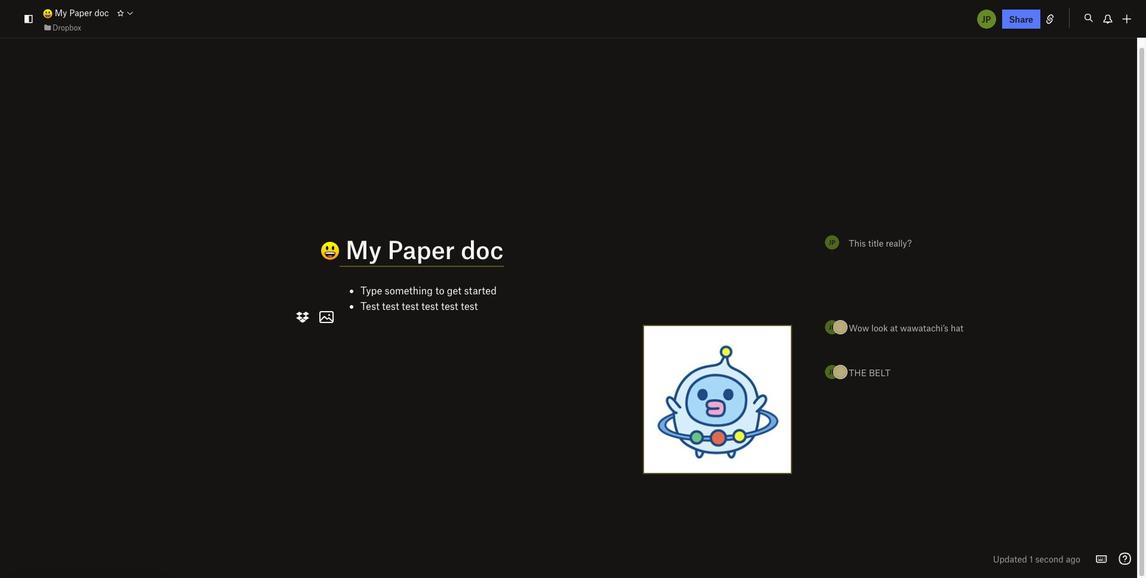 Task type: vqa. For each thing, say whether or not it's contained in the screenshot.
"to"
yes



Task type: locate. For each thing, give the bounding box(es) containing it.
3 test from the left
[[422, 300, 439, 312]]

1
[[839, 323, 842, 331], [727, 347, 729, 355], [1030, 554, 1033, 564]]

jp left this
[[829, 238, 836, 246]]

type something to get started test test test test test test
[[361, 284, 497, 312]]

0 vertical spatial my
[[55, 7, 67, 18]]

my up "type"
[[346, 234, 382, 264]]

1 vertical spatial my
[[346, 234, 382, 264]]

1 vertical spatial doc
[[461, 234, 504, 264]]

2 test from the left
[[402, 300, 419, 312]]

doc up started
[[461, 234, 504, 264]]

paper up dropbox
[[69, 7, 92, 18]]

my
[[55, 7, 67, 18], [346, 234, 382, 264]]

dropbox
[[53, 23, 81, 32]]

2 horizontal spatial 1
[[1030, 554, 1033, 564]]

4 test from the left
[[441, 300, 458, 312]]

user-uploaded image: wawatchi2.jpg image
[[644, 326, 791, 473]]

0 vertical spatial 1
[[839, 323, 842, 331]]

0 vertical spatial doc
[[94, 7, 109, 18]]

0 horizontal spatial paper
[[69, 7, 92, 18]]

my right 'grinning face with big eyes' icon
[[55, 7, 67, 18]]

test right test
[[382, 300, 399, 312]]

test
[[382, 300, 399, 312], [402, 300, 419, 312], [422, 300, 439, 312], [441, 300, 458, 312], [461, 300, 478, 312]]

1 horizontal spatial 2
[[839, 368, 843, 376]]

belt
[[869, 367, 891, 378]]

paper
[[69, 7, 92, 18], [388, 234, 455, 264]]

paper up something
[[388, 234, 455, 264]]

0 vertical spatial paper
[[69, 7, 92, 18]]

jp
[[982, 13, 991, 24], [829, 238, 836, 246], [829, 323, 836, 331], [829, 368, 836, 376]]

hat
[[951, 322, 964, 333]]

1 horizontal spatial 1
[[839, 323, 842, 331]]

1 vertical spatial 2
[[716, 433, 720, 441]]

1 for updated 1 second ago
[[1030, 554, 1033, 564]]

1 horizontal spatial my
[[346, 234, 382, 264]]

test down started
[[461, 300, 478, 312]]

doc right 'grinning face with big eyes' icon
[[94, 7, 109, 18]]

my paper doc
[[53, 7, 109, 18], [340, 234, 504, 264]]

grinning face with big eyes image
[[43, 9, 53, 18]]

doc
[[94, 7, 109, 18], [461, 234, 504, 264]]

0 horizontal spatial 2
[[716, 433, 720, 441]]

0 horizontal spatial doc
[[94, 7, 109, 18]]

test down something
[[402, 300, 419, 312]]

wow look at wawatachi's hat
[[849, 322, 964, 333]]

title
[[869, 238, 884, 248]]

😃
[[295, 236, 319, 266]]

1 vertical spatial 1
[[727, 347, 729, 355]]

jp left "share"
[[982, 13, 991, 24]]

1 horizontal spatial doc
[[461, 234, 504, 264]]

0 vertical spatial my paper doc
[[53, 7, 109, 18]]

0 horizontal spatial my paper doc
[[53, 7, 109, 18]]

1 test from the left
[[382, 300, 399, 312]]

0 vertical spatial 2
[[839, 368, 843, 376]]

2
[[839, 368, 843, 376], [716, 433, 720, 441]]

1 vertical spatial my paper doc
[[340, 234, 504, 264]]

my paper doc up something
[[340, 234, 504, 264]]

jp left wow
[[829, 323, 836, 331]]

my paper doc up dropbox
[[53, 7, 109, 18]]

share button
[[1002, 9, 1041, 28]]

get
[[447, 284, 462, 296]]

2 vertical spatial 1
[[1030, 554, 1033, 564]]

heading
[[295, 234, 791, 267]]

jp inside jp 2
[[829, 368, 836, 376]]

test down to
[[422, 300, 439, 312]]

test down get
[[441, 300, 458, 312]]

1 horizontal spatial paper
[[388, 234, 455, 264]]

look
[[872, 322, 888, 333]]

jp left the
[[829, 368, 836, 376]]

1 horizontal spatial my paper doc
[[340, 234, 504, 264]]

at
[[891, 322, 898, 333]]



Task type: describe. For each thing, give the bounding box(es) containing it.
jp 1
[[829, 323, 842, 331]]

0 horizontal spatial 1
[[727, 347, 729, 355]]

jp inside button
[[982, 13, 991, 24]]

test
[[361, 300, 380, 312]]

jp inside jp 1
[[829, 323, 836, 331]]

0 horizontal spatial my
[[55, 7, 67, 18]]

wow
[[849, 322, 869, 333]]

second
[[1036, 554, 1064, 564]]

something
[[385, 284, 433, 296]]

annotation 1 element
[[719, 342, 737, 360]]

jp button
[[976, 8, 998, 30]]

dropbox link
[[43, 21, 81, 33]]

5 test from the left
[[461, 300, 478, 312]]

add dropbox files image
[[293, 308, 312, 327]]

share
[[1010, 13, 1034, 24]]

wawatachi's
[[900, 322, 949, 333]]

jp 2
[[829, 368, 843, 376]]

doc inside heading
[[461, 234, 504, 264]]

this
[[849, 238, 866, 248]]

my paper doc inside heading
[[340, 234, 504, 264]]

type
[[361, 284, 382, 296]]

my inside heading
[[346, 234, 382, 264]]

1 vertical spatial paper
[[388, 234, 455, 264]]

really?
[[886, 238, 912, 248]]

this title really?
[[849, 238, 912, 248]]

the
[[849, 367, 867, 378]]

the belt
[[849, 367, 891, 378]]

updated 1 second ago
[[994, 554, 1081, 564]]

heading containing my paper doc
[[295, 234, 791, 267]]

started
[[464, 284, 497, 296]]

ago
[[1066, 554, 1081, 564]]

updated
[[994, 554, 1028, 564]]

my paper doc link
[[43, 6, 109, 19]]

1 for jp 1
[[839, 323, 842, 331]]

to
[[436, 284, 445, 296]]

annotation 2 element
[[709, 428, 727, 446]]



